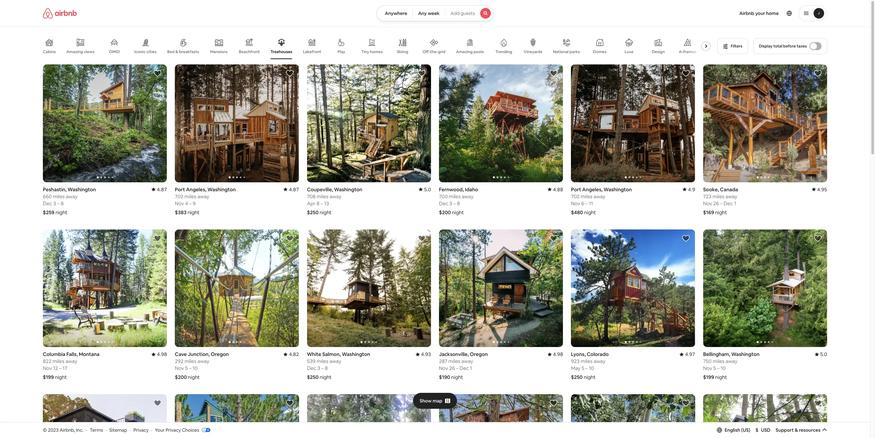 Task type: locate. For each thing, give the bounding box(es) containing it.
702 for nov 6 – 11
[[572, 193, 580, 200]]

1 inside jacksonville, oregon 287 miles away nov 26 – dec 1 $190 night
[[470, 366, 472, 372]]

away inside port angeles, washington 702 miles away nov 4 – 9 $383 night
[[198, 193, 209, 200]]

& inside group
[[176, 49, 178, 55]]

1 inside the sooke, canada 723 miles away nov 26 – dec 1 $169 night
[[735, 200, 737, 207]]

4.98
[[157, 352, 167, 358], [554, 352, 564, 358]]

any week button
[[413, 5, 446, 21]]

3 down fernwood, on the right of page
[[450, 200, 453, 207]]

0 horizontal spatial 5.0
[[424, 187, 431, 193]]

colorado
[[587, 352, 609, 358]]

miles inside peshastin, washington 660 miles away dec 3 – 8 $259 night
[[53, 193, 65, 200]]

1 horizontal spatial 4.98
[[554, 352, 564, 358]]

0 horizontal spatial 10
[[193, 366, 198, 372]]

0 horizontal spatial port
[[175, 187, 185, 193]]

miles up 9
[[185, 193, 197, 200]]

– left 9
[[189, 200, 192, 207]]

– down peshastin,
[[57, 200, 60, 207]]

1 horizontal spatial 702
[[572, 193, 580, 200]]

angeles,
[[186, 187, 207, 193], [583, 187, 603, 193]]

nov inside cave junction, oregon 292 miles away nov 5 – 10 $200 night
[[175, 366, 184, 372]]

– inside peshastin, washington 660 miles away dec 3 – 8 $259 night
[[57, 200, 60, 207]]

oregon right junction,
[[211, 352, 229, 358]]

1 angeles, from the left
[[186, 187, 207, 193]]

miles up 6
[[581, 193, 593, 200]]

4.87 out of 5 average rating image for port angeles, washington 702 miles away nov 4 – 9 $383 night
[[284, 187, 299, 193]]

miles down "sooke,"
[[713, 193, 725, 200]]

– down the salmon,
[[322, 366, 324, 372]]

5.0 out of 5 average rating image
[[419, 187, 431, 193], [816, 352, 828, 358]]

1 horizontal spatial privacy
[[166, 428, 181, 434]]

add to wishlist: sooke, canada image
[[815, 70, 823, 78]]

1 horizontal spatial 26
[[714, 200, 720, 207]]

miles inside lyons, colorado 923 miles away may 5 – 10 $250 night
[[581, 359, 593, 365]]

privacy right your
[[166, 428, 181, 434]]

1 702 from the left
[[175, 193, 184, 200]]

miles down lyons,
[[581, 359, 593, 365]]

filters button
[[718, 38, 749, 54]]

$250 inside lyons, colorado 923 miles away may 5 – 10 $250 night
[[572, 375, 583, 381]]

1 horizontal spatial 5.0
[[821, 352, 828, 358]]

miles down bellingham,
[[713, 359, 725, 365]]

night right $169
[[716, 209, 728, 216]]

away inside "columbia falls, montana 822 miles away nov 12 – 17 $199 night"
[[65, 359, 77, 365]]

$250 down apr
[[307, 209, 319, 216]]

night down bellingham,
[[716, 375, 728, 381]]

port inside port angeles, washington 702 miles away nov 4 – 9 $383 night
[[175, 187, 185, 193]]

display total before taxes
[[760, 44, 808, 49]]

away inside lyons, colorado 923 miles away may 5 – 10 $250 night
[[594, 359, 606, 365]]

dec down jacksonville,
[[460, 366, 469, 372]]

– down junction,
[[189, 366, 192, 372]]

pools
[[474, 49, 484, 55]]

1 $199 from the left
[[43, 375, 54, 381]]

0 horizontal spatial privacy
[[134, 428, 149, 434]]

1 vertical spatial 5.0 out of 5 average rating image
[[816, 352, 828, 358]]

$250 for coupeville, washington 708 miles away apr 8 – 13 $250 night
[[307, 209, 319, 216]]

lakefront
[[303, 49, 322, 55]]

add guests
[[451, 10, 475, 16]]

3 for 700
[[450, 200, 453, 207]]

$200 down 700
[[439, 209, 451, 216]]

5 down 'cave'
[[185, 366, 188, 372]]

702 up $383
[[175, 193, 184, 200]]

& right bed
[[176, 49, 178, 55]]

resources
[[800, 428, 821, 434]]

$199
[[43, 375, 54, 381], [704, 375, 715, 381]]

1 horizontal spatial 4.87 out of 5 average rating image
[[284, 187, 299, 193]]

night down colorado
[[584, 375, 596, 381]]

miles inside cave junction, oregon 292 miles away nov 5 – 10 $200 night
[[185, 359, 197, 365]]

nov down 292
[[175, 366, 184, 372]]

0 horizontal spatial 5
[[185, 366, 188, 372]]

taxes
[[797, 44, 808, 49]]

2 privacy from the left
[[166, 428, 181, 434]]

1 5 from the left
[[185, 366, 188, 372]]

away inside jacksonville, oregon 287 miles away nov 26 – dec 1 $190 night
[[462, 359, 474, 365]]

1 vertical spatial 1
[[470, 366, 472, 372]]

– down fernwood, on the right of page
[[454, 200, 456, 207]]

· right terms link
[[106, 428, 107, 434]]

1 horizontal spatial 1
[[735, 200, 737, 207]]

nov down 822
[[43, 366, 52, 372]]

5 inside lyons, colorado 923 miles away may 5 – 10 $250 night
[[582, 366, 585, 372]]

away inside fernwood, idaho 700 miles away dec 3 – 8 $200 night
[[462, 193, 474, 200]]

$250 down may at the bottom right
[[572, 375, 583, 381]]

– inside lyons, colorado 923 miles away may 5 – 10 $250 night
[[586, 366, 588, 372]]

add to wishlist: port angeles, washington image
[[286, 70, 294, 78]]

add to wishlist: peshastin, washington image
[[154, 70, 162, 78]]

total
[[774, 44, 783, 49]]

0 vertical spatial 26
[[714, 200, 720, 207]]

0 horizontal spatial 1
[[470, 366, 472, 372]]

sitemap link
[[109, 428, 127, 434]]

oregon inside cave junction, oregon 292 miles away nov 5 – 10 $200 night
[[211, 352, 229, 358]]

amazing left pools
[[456, 49, 473, 55]]

2 horizontal spatial 3
[[450, 200, 453, 207]]

10 for nov
[[721, 366, 726, 372]]

1
[[735, 200, 737, 207], [470, 366, 472, 372]]

dec down 539
[[307, 366, 317, 372]]

8 down the salmon,
[[325, 366, 328, 372]]

4.87 out of 5 average rating image
[[152, 187, 167, 193], [284, 187, 299, 193]]

0 horizontal spatial 4.87 out of 5 average rating image
[[152, 187, 167, 193]]

$250 down 539
[[307, 375, 319, 381]]

26 inside jacksonville, oregon 287 miles away nov 26 – dec 1 $190 night
[[450, 366, 455, 372]]

26 for 287
[[450, 366, 455, 372]]

group
[[43, 33, 714, 59], [43, 65, 167, 183], [175, 65, 299, 183], [307, 65, 431, 183], [439, 65, 564, 183], [572, 65, 696, 183], [704, 65, 828, 183], [43, 230, 167, 348], [175, 230, 299, 348], [307, 230, 431, 348], [439, 230, 564, 348], [572, 230, 696, 348], [704, 230, 828, 348], [43, 395, 167, 439], [175, 395, 299, 439], [307, 395, 431, 439], [439, 395, 564, 439], [572, 395, 696, 439], [704, 395, 828, 439]]

26 up $190
[[450, 366, 455, 372]]

$
[[756, 428, 759, 434]]

10 down junction,
[[193, 366, 198, 372]]

26 for 723
[[714, 200, 720, 207]]

· right inc.
[[86, 428, 87, 434]]

0 horizontal spatial oregon
[[211, 352, 229, 358]]

2 10 from the left
[[589, 366, 595, 372]]

3
[[53, 200, 56, 207], [450, 200, 453, 207], [318, 366, 320, 372]]

3 for 660
[[53, 200, 56, 207]]

1 horizontal spatial oregon
[[470, 352, 488, 358]]

1 · from the left
[[86, 428, 87, 434]]

– right may at the bottom right
[[586, 366, 588, 372]]

privacy link
[[134, 428, 149, 434]]

home
[[767, 10, 779, 16]]

miles down peshastin,
[[53, 193, 65, 200]]

&
[[176, 49, 178, 55], [796, 428, 799, 434]]

0 horizontal spatial 4.87
[[157, 187, 167, 193]]

3 inside peshastin, washington 660 miles away dec 3 – 8 $259 night
[[53, 200, 56, 207]]

dec inside white salmon, washington 539 miles away dec 3 – 8 $250 night
[[307, 366, 317, 372]]

3 up $259
[[53, 200, 56, 207]]

None search field
[[377, 5, 494, 21]]

canada
[[721, 187, 739, 193]]

– inside coupeville, washington 708 miles away apr 8 – 13 $250 night
[[321, 200, 323, 207]]

oregon right jacksonville,
[[470, 352, 488, 358]]

– left 13
[[321, 200, 323, 207]]

port up $383
[[175, 187, 185, 193]]

lyons, colorado 923 miles away may 5 – 10 $250 night
[[572, 352, 609, 381]]

apr
[[307, 200, 316, 207]]

add to wishlist: port angeles, washington image
[[682, 70, 690, 78]]

$200 down 292
[[175, 375, 187, 381]]

cave junction, oregon 292 miles away nov 5 – 10 $200 night
[[175, 352, 229, 381]]

– right 6
[[586, 200, 588, 207]]

port inside "port angeles, washington 702 miles away nov 6 – 11 $480 night"
[[572, 187, 582, 193]]

support
[[777, 428, 795, 434]]

angeles, inside "port angeles, washington 702 miles away nov 6 – 11 $480 night"
[[583, 187, 603, 193]]

1 4.98 from the left
[[157, 352, 167, 358]]

miles
[[53, 193, 65, 200], [185, 193, 197, 200], [449, 193, 461, 200], [581, 193, 593, 200], [317, 193, 329, 200], [713, 193, 725, 200], [53, 359, 64, 365], [185, 359, 197, 365], [449, 359, 461, 365], [581, 359, 593, 365], [317, 359, 329, 365], [713, 359, 725, 365]]

bellingham,
[[704, 352, 731, 358]]

3 down white at the left bottom of the page
[[318, 366, 320, 372]]

26 up $169
[[714, 200, 720, 207]]

design
[[652, 49, 665, 55]]

nov inside bellingham, washington 750 miles away nov 5 – 10 $199 night
[[704, 366, 713, 372]]

$199 down 12
[[43, 375, 54, 381]]

miles down 'coupeville,'
[[317, 193, 329, 200]]

night down 9
[[188, 209, 200, 216]]

0 horizontal spatial angeles,
[[186, 187, 207, 193]]

2 $199 from the left
[[704, 375, 715, 381]]

$199 down 750
[[704, 375, 715, 381]]

10 down bellingham,
[[721, 366, 726, 372]]

bed & breakfasts
[[167, 49, 199, 55]]

cities
[[147, 49, 157, 54]]

10 inside bellingham, washington 750 miles away nov 5 – 10 $199 night
[[721, 366, 726, 372]]

miles inside the sooke, canada 723 miles away nov 26 – dec 1 $169 night
[[713, 193, 725, 200]]

away inside cave junction, oregon 292 miles away nov 5 – 10 $200 night
[[198, 359, 209, 365]]

amazing
[[66, 49, 83, 54], [456, 49, 473, 55]]

0 horizontal spatial 3
[[53, 200, 56, 207]]

night down the 11
[[585, 209, 596, 216]]

nov down 750
[[704, 366, 713, 372]]

night right $190
[[452, 375, 463, 381]]

$383
[[175, 209, 187, 216]]

angeles, inside port angeles, washington 702 miles away nov 4 – 9 $383 night
[[186, 187, 207, 193]]

4.87
[[157, 187, 167, 193], [289, 187, 299, 193]]

& right support
[[796, 428, 799, 434]]

nov down 723
[[704, 200, 713, 207]]

– down jacksonville,
[[456, 366, 459, 372]]

5 for nov 5 – 10
[[714, 366, 717, 372]]

5 right may at the bottom right
[[582, 366, 585, 372]]

angeles, up the 11
[[583, 187, 603, 193]]

– left "17"
[[59, 366, 62, 372]]

privacy left your
[[134, 428, 149, 434]]

10 inside lyons, colorado 923 miles away may 5 – 10 $250 night
[[589, 366, 595, 372]]

4.87 for port angeles, washington 702 miles away nov 4 – 9 $383 night
[[289, 187, 299, 193]]

1 port from the left
[[175, 187, 185, 193]]

airbnb your home
[[740, 10, 779, 16]]

4.9 out of 5 average rating image
[[683, 187, 696, 193]]

nov
[[175, 200, 184, 207], [572, 200, 581, 207], [704, 200, 713, 207], [43, 366, 52, 372], [175, 366, 184, 372], [439, 366, 449, 372], [704, 366, 713, 372]]

add guests button
[[445, 5, 494, 21]]

4.95 out of 5 average rating image
[[813, 187, 828, 193]]

– down canada
[[721, 200, 723, 207]]

away inside white salmon, washington 539 miles away dec 3 – 8 $250 night
[[330, 359, 342, 365]]

3 inside white salmon, washington 539 miles away dec 3 – 8 $250 night
[[318, 366, 320, 372]]

dec inside jacksonville, oregon 287 miles away nov 26 – dec 1 $190 night
[[460, 366, 469, 372]]

english (us)
[[725, 428, 751, 434]]

1 horizontal spatial 5
[[582, 366, 585, 372]]

$250 inside white salmon, washington 539 miles away dec 3 – 8 $250 night
[[307, 375, 319, 381]]

any week
[[419, 10, 440, 16]]

dec down 700
[[439, 200, 449, 207]]

nov left 6
[[572, 200, 581, 207]]

4.98 left lyons,
[[554, 352, 564, 358]]

national
[[554, 49, 569, 54]]

2 angeles, from the left
[[583, 187, 603, 193]]

0 horizontal spatial 5.0 out of 5 average rating image
[[419, 187, 431, 193]]

2 5 from the left
[[582, 366, 585, 372]]

miles down white at the left bottom of the page
[[317, 359, 329, 365]]

luxe
[[625, 49, 634, 55]]

8
[[61, 200, 64, 207], [457, 200, 460, 207], [317, 200, 320, 207], [325, 366, 328, 372]]

2 horizontal spatial 10
[[721, 366, 726, 372]]

dec down canada
[[724, 200, 734, 207]]

night inside jacksonville, oregon 287 miles away nov 26 – dec 1 $190 night
[[452, 375, 463, 381]]

2 · from the left
[[106, 428, 107, 434]]

2 702 from the left
[[572, 193, 580, 200]]

night inside the sooke, canada 723 miles away nov 26 – dec 1 $169 night
[[716, 209, 728, 216]]

8 right apr
[[317, 200, 320, 207]]

0 horizontal spatial 26
[[450, 366, 455, 372]]

· left privacy link on the bottom of page
[[130, 428, 131, 434]]

amazing for amazing pools
[[456, 49, 473, 55]]

jacksonville, oregon 287 miles away nov 26 – dec 1 $190 night
[[439, 352, 488, 381]]

dec
[[43, 200, 52, 207], [439, 200, 449, 207], [724, 200, 734, 207], [460, 366, 469, 372], [307, 366, 317, 372]]

3 inside fernwood, idaho 700 miles away dec 3 – 8 $200 night
[[450, 200, 453, 207]]

add to wishlist: jacksonville, oregon image
[[550, 235, 558, 243]]

1 horizontal spatial &
[[796, 428, 799, 434]]

2 oregon from the left
[[470, 352, 488, 358]]

amazing left views
[[66, 49, 83, 54]]

8 down peshastin,
[[61, 200, 64, 207]]

0 vertical spatial 5.0
[[424, 187, 431, 193]]

0 horizontal spatial 702
[[175, 193, 184, 200]]

5 down bellingham,
[[714, 366, 717, 372]]

night down the salmon,
[[320, 375, 332, 381]]

port right 4.88
[[572, 187, 582, 193]]

night inside fernwood, idaho 700 miles away dec 3 – 8 $200 night
[[452, 209, 464, 216]]

night down 13
[[320, 209, 332, 216]]

0 horizontal spatial $199
[[43, 375, 54, 381]]

–
[[57, 200, 60, 207], [189, 200, 192, 207], [454, 200, 456, 207], [586, 200, 588, 207], [321, 200, 323, 207], [721, 200, 723, 207], [59, 366, 62, 372], [189, 366, 192, 372], [456, 366, 459, 372], [586, 366, 588, 372], [322, 366, 324, 372], [718, 366, 720, 372]]

show map
[[420, 398, 443, 404]]

0 vertical spatial $200
[[439, 209, 451, 216]]

skiing
[[397, 49, 409, 55]]

5.0
[[424, 187, 431, 193], [821, 352, 828, 358]]

a-
[[679, 49, 684, 55]]

miles up 12
[[53, 359, 64, 365]]

1 horizontal spatial port
[[572, 187, 582, 193]]

nov left 4
[[175, 200, 184, 207]]

5 inside cave junction, oregon 292 miles away nov 5 – 10 $200 night
[[185, 366, 188, 372]]

dec down 660
[[43, 200, 52, 207]]

26
[[714, 200, 720, 207], [450, 366, 455, 372]]

·
[[86, 428, 87, 434], [106, 428, 107, 434], [130, 428, 131, 434], [151, 428, 152, 434]]

1 for 287 miles away
[[470, 366, 472, 372]]

0 vertical spatial 1
[[735, 200, 737, 207]]

nov inside port angeles, washington 702 miles away nov 4 – 9 $383 night
[[175, 200, 184, 207]]

night down "17"
[[55, 375, 67, 381]]

idaho
[[465, 187, 479, 193]]

miles inside port angeles, washington 702 miles away nov 4 – 9 $383 night
[[185, 193, 197, 200]]

3 5 from the left
[[714, 366, 717, 372]]

1 horizontal spatial amazing
[[456, 49, 473, 55]]

$250 inside coupeville, washington 708 miles away apr 8 – 13 $250 night
[[307, 209, 319, 216]]

1 horizontal spatial 10
[[589, 366, 595, 372]]

0 vertical spatial 5.0 out of 5 average rating image
[[419, 187, 431, 193]]

1 10 from the left
[[193, 366, 198, 372]]

miles down jacksonville,
[[449, 359, 461, 365]]

4.95
[[818, 187, 828, 193]]

miles down junction,
[[185, 359, 197, 365]]

angeles, up 9
[[186, 187, 207, 193]]

2 4.87 out of 5 average rating image from the left
[[284, 187, 299, 193]]

· left your
[[151, 428, 152, 434]]

away inside "port angeles, washington 702 miles away nov 6 – 11 $480 night"
[[594, 193, 606, 200]]

8 inside white salmon, washington 539 miles away dec 3 – 8 $250 night
[[325, 366, 328, 372]]

1 4.87 out of 5 average rating image from the left
[[152, 187, 167, 193]]

any
[[419, 10, 427, 16]]

privacy
[[134, 428, 149, 434], [166, 428, 181, 434]]

1 oregon from the left
[[211, 352, 229, 358]]

1 vertical spatial $200
[[175, 375, 187, 381]]

$199 inside bellingham, washington 750 miles away nov 5 – 10 $199 night
[[704, 375, 715, 381]]

$199 inside "columbia falls, montana 822 miles away nov 12 – 17 $199 night"
[[43, 375, 54, 381]]

4
[[185, 200, 188, 207]]

4.98 left 'cave'
[[157, 352, 167, 358]]

– inside white salmon, washington 539 miles away dec 3 – 8 $250 night
[[322, 366, 324, 372]]

1 vertical spatial &
[[796, 428, 799, 434]]

& for support
[[796, 428, 799, 434]]

702 inside port angeles, washington 702 miles away nov 4 – 9 $383 night
[[175, 193, 184, 200]]

support & resources button
[[777, 428, 828, 434]]

4 · from the left
[[151, 428, 152, 434]]

add to wishlist: cave junction, oregon image
[[286, 235, 294, 243]]

6
[[582, 200, 585, 207]]

1 horizontal spatial $200
[[439, 209, 451, 216]]

1 4.87 from the left
[[157, 187, 167, 193]]

night down fernwood, on the right of page
[[452, 209, 464, 216]]

night down junction,
[[188, 375, 200, 381]]

usd
[[762, 428, 771, 434]]

columbia falls, montana 822 miles away nov 12 – 17 $199 night
[[43, 352, 100, 381]]

1 vertical spatial 5.0
[[821, 352, 828, 358]]

3 10 from the left
[[721, 366, 726, 372]]

2 4.98 from the left
[[554, 352, 564, 358]]

support & resources
[[777, 428, 821, 434]]

4.87 for peshastin, washington 660 miles away dec 3 – 8 $259 night
[[157, 187, 167, 193]]

8 down fernwood, on the right of page
[[457, 200, 460, 207]]

port angeles, washington 702 miles away nov 6 – 11 $480 night
[[572, 187, 632, 216]]

nov inside the sooke, canada 723 miles away nov 26 – dec 1 $169 night
[[704, 200, 713, 207]]

1 horizontal spatial 3
[[318, 366, 320, 372]]

jacksonville,
[[439, 352, 469, 358]]

$200 inside cave junction, oregon 292 miles away nov 5 – 10 $200 night
[[175, 375, 187, 381]]

26 inside the sooke, canada 723 miles away nov 26 – dec 1 $169 night
[[714, 200, 720, 207]]

display
[[760, 44, 773, 49]]

parks
[[570, 49, 580, 54]]

miles down fernwood, on the right of page
[[449, 193, 461, 200]]

add to wishlist: north bend, washington image
[[550, 400, 558, 408]]

1 horizontal spatial $199
[[704, 375, 715, 381]]

4.9
[[689, 187, 696, 193]]

4.87 out of 5 average rating image for peshastin, washington 660 miles away dec 3 – 8 $259 night
[[152, 187, 167, 193]]

1 horizontal spatial 5.0 out of 5 average rating image
[[816, 352, 828, 358]]

nov down 287
[[439, 366, 449, 372]]

10 down colorado
[[589, 366, 595, 372]]

2 port from the left
[[572, 187, 582, 193]]

5
[[185, 366, 188, 372], [582, 366, 585, 372], [714, 366, 717, 372]]

702 inside "port angeles, washington 702 miles away nov 6 – 11 $480 night"
[[572, 193, 580, 200]]

0 vertical spatial &
[[176, 49, 178, 55]]

tiny
[[362, 49, 369, 55]]

nov inside jacksonville, oregon 287 miles away nov 26 – dec 1 $190 night
[[439, 366, 449, 372]]

5 inside bellingham, washington 750 miles away nov 5 – 10 $199 night
[[714, 366, 717, 372]]

287
[[439, 359, 448, 365]]

0 horizontal spatial 4.98
[[157, 352, 167, 358]]

2 4.87 from the left
[[289, 187, 299, 193]]

702 up $480
[[572, 193, 580, 200]]

night right $259
[[56, 209, 67, 216]]

17
[[63, 366, 67, 372]]

port
[[175, 187, 185, 193], [572, 187, 582, 193]]

1 vertical spatial 26
[[450, 366, 455, 372]]

amazing for amazing views
[[66, 49, 83, 54]]

– down bellingham,
[[718, 366, 720, 372]]

1 horizontal spatial angeles,
[[583, 187, 603, 193]]

terms · sitemap · privacy ·
[[90, 428, 152, 434]]

0 horizontal spatial &
[[176, 49, 178, 55]]

grid
[[438, 49, 446, 54]]

add to wishlist: columbia falls, montana image
[[154, 235, 162, 243]]

0 horizontal spatial amazing
[[66, 49, 83, 54]]

2 horizontal spatial 5
[[714, 366, 717, 372]]

0 horizontal spatial $200
[[175, 375, 187, 381]]

1 horizontal spatial 4.87
[[289, 187, 299, 193]]

miles inside jacksonville, oregon 287 miles away nov 26 – dec 1 $190 night
[[449, 359, 461, 365]]



Task type: vqa. For each thing, say whether or not it's contained in the screenshot.
How do I use Alipay to pay? how
no



Task type: describe. For each thing, give the bounding box(es) containing it.
angeles, for nov 4 – 9
[[186, 187, 207, 193]]

miles inside coupeville, washington 708 miles away apr 8 – 13 $250 night
[[317, 193, 329, 200]]

off-
[[423, 49, 430, 54]]

your
[[155, 428, 165, 434]]

lyons,
[[572, 352, 586, 358]]

add to wishlist: ashford, washington image
[[815, 400, 823, 408]]

$ usd
[[756, 428, 771, 434]]

night inside bellingham, washington 750 miles away nov 5 – 10 $199 night
[[716, 375, 728, 381]]

beachfront
[[239, 49, 260, 55]]

map
[[433, 398, 443, 404]]

1 privacy from the left
[[134, 428, 149, 434]]

12
[[53, 366, 58, 372]]

night inside white salmon, washington 539 miles away dec 3 – 8 $250 night
[[320, 375, 332, 381]]

nov inside "port angeles, washington 702 miles away nov 6 – 11 $480 night"
[[572, 200, 581, 207]]

views
[[84, 49, 95, 54]]

miles inside bellingham, washington 750 miles away nov 5 – 10 $199 night
[[713, 359, 725, 365]]

539
[[307, 359, 316, 365]]

add to wishlist: freeland, washington image
[[418, 400, 426, 408]]

660
[[43, 193, 52, 200]]

add to wishlist: white salmon, washington image
[[418, 235, 426, 243]]

washington inside peshastin, washington 660 miles away dec 3 – 8 $259 night
[[68, 187, 96, 193]]

night inside cave junction, oregon 292 miles away nov 5 – 10 $200 night
[[188, 375, 200, 381]]

nov inside "columbia falls, montana 822 miles away nov 12 – 17 $199 night"
[[43, 366, 52, 372]]

washington inside white salmon, washington 539 miles away dec 3 – 8 $250 night
[[342, 352, 371, 358]]

miles inside "port angeles, washington 702 miles away nov 6 – 11 $480 night"
[[581, 193, 593, 200]]

add to wishlist: larkspur, colorado image
[[286, 400, 294, 408]]

profile element
[[502, 0, 828, 27]]

923
[[572, 359, 580, 365]]

– inside "columbia falls, montana 822 miles away nov 12 – 17 $199 night"
[[59, 366, 62, 372]]

cabins
[[43, 49, 56, 55]]

– inside cave junction, oregon 292 miles away nov 5 – 10 $200 night
[[189, 366, 192, 372]]

4.82 out of 5 average rating image
[[284, 352, 299, 358]]

4.93 out of 5 average rating image
[[416, 352, 431, 358]]

breakfasts
[[179, 49, 199, 55]]

oregon inside jacksonville, oregon 287 miles away nov 26 – dec 1 $190 night
[[470, 352, 488, 358]]

11
[[589, 200, 594, 207]]

amazing pools
[[456, 49, 484, 55]]

©
[[43, 428, 47, 434]]

vineyards
[[524, 49, 543, 55]]

falls,
[[66, 352, 78, 358]]

add to wishlist: fernwood, idaho image
[[550, 70, 558, 78]]

away inside bellingham, washington 750 miles away nov 5 – 10 $199 night
[[726, 359, 738, 365]]

5.0 out of 5 average rating image for bellingham, washington 750 miles away nov 5 – 10 $199 night
[[816, 352, 828, 358]]

show map button
[[413, 393, 457, 409]]

treehouses
[[271, 49, 292, 55]]

& for bed
[[176, 49, 178, 55]]

822
[[43, 359, 51, 365]]

sooke,
[[704, 187, 720, 193]]

– inside port angeles, washington 702 miles away nov 4 – 9 $383 night
[[189, 200, 192, 207]]

port for port angeles, washington 702 miles away nov 6 – 11 $480 night
[[572, 187, 582, 193]]

4.97 out of 5 average rating image
[[680, 352, 696, 358]]

– inside bellingham, washington 750 miles away nov 5 – 10 $199 night
[[718, 366, 720, 372]]

airbnb
[[740, 10, 755, 16]]

peshastin,
[[43, 187, 67, 193]]

terms
[[90, 428, 103, 434]]

8 inside fernwood, idaho 700 miles away dec 3 – 8 $200 night
[[457, 200, 460, 207]]

750
[[704, 359, 712, 365]]

dec inside fernwood, idaho 700 miles away dec 3 – 8 $200 night
[[439, 200, 449, 207]]

5.0 for coupeville, washington 708 miles away apr 8 – 13 $250 night
[[424, 187, 431, 193]]

5.0 for bellingham, washington 750 miles away nov 5 – 10 $199 night
[[821, 352, 828, 358]]

washington inside "port angeles, washington 702 miles away nov 6 – 11 $480 night"
[[604, 187, 632, 193]]

13
[[324, 200, 329, 207]]

iconic cities
[[135, 49, 157, 54]]

add to wishlist: bellingham, washington image
[[815, 235, 823, 243]]

(us)
[[742, 428, 751, 434]]

cave
[[175, 352, 187, 358]]

night inside coupeville, washington 708 miles away apr 8 – 13 $250 night
[[320, 209, 332, 216]]

your
[[756, 10, 766, 16]]

group containing amazing views
[[43, 33, 714, 59]]

iconic
[[135, 49, 146, 54]]

4.88 out of 5 average rating image
[[548, 187, 564, 193]]

homes
[[370, 49, 383, 55]]

off-the-grid
[[423, 49, 446, 54]]

night inside port angeles, washington 702 miles away nov 4 – 9 $383 night
[[188, 209, 200, 216]]

292
[[175, 359, 184, 365]]

$200 inside fernwood, idaho 700 miles away dec 3 – 8 $200 night
[[439, 209, 451, 216]]

8 inside coupeville, washington 708 miles away apr 8 – 13 $250 night
[[317, 200, 320, 207]]

night inside "port angeles, washington 702 miles away nov 6 – 11 $480 night"
[[585, 209, 596, 216]]

4.98 out of 5 average rating image
[[152, 352, 167, 358]]

mansions
[[210, 49, 228, 55]]

port angeles, washington 702 miles away nov 4 – 9 $383 night
[[175, 187, 236, 216]]

guests
[[461, 10, 475, 16]]

4.98 for jacksonville, oregon 287 miles away nov 26 – dec 1 $190 night
[[554, 352, 564, 358]]

anywhere button
[[377, 5, 413, 21]]

choices
[[182, 428, 199, 434]]

bellingham, washington 750 miles away nov 5 – 10 $199 night
[[704, 352, 760, 381]]

dec inside peshastin, washington 660 miles away dec 3 – 8 $259 night
[[43, 200, 52, 207]]

coupeville, washington 708 miles away apr 8 – 13 $250 night
[[307, 187, 363, 216]]

a-frames
[[679, 49, 697, 55]]

fernwood, idaho 700 miles away dec 3 – 8 $200 night
[[439, 187, 479, 216]]

add to wishlist: coupeville, washington image
[[418, 70, 426, 78]]

peshastin, washington 660 miles away dec 3 – 8 $259 night
[[43, 187, 96, 216]]

washington inside port angeles, washington 702 miles away nov 4 – 9 $383 night
[[208, 187, 236, 193]]

723
[[704, 193, 712, 200]]

night inside "columbia falls, montana 822 miles away nov 12 – 17 $199 night"
[[55, 375, 67, 381]]

$169
[[704, 209, 715, 216]]

10 inside cave junction, oregon 292 miles away nov 5 – 10 $200 night
[[193, 366, 198, 372]]

miles inside white salmon, washington 539 miles away dec 3 – 8 $250 night
[[317, 359, 329, 365]]

coupeville,
[[307, 187, 333, 193]]

$250 for lyons, colorado 923 miles away may 5 – 10 $250 night
[[572, 375, 583, 381]]

add to wishlist: lyons, colorado image
[[682, 235, 690, 243]]

washington inside bellingham, washington 750 miles away nov 5 – 10 $199 night
[[732, 352, 760, 358]]

english
[[725, 428, 741, 434]]

junction,
[[188, 352, 210, 358]]

port for port angeles, washington 702 miles away nov 4 – 9 $383 night
[[175, 187, 185, 193]]

english (us) button
[[717, 428, 751, 434]]

week
[[428, 10, 440, 16]]

omg!
[[109, 49, 120, 55]]

4.98 out of 5 average rating image
[[548, 352, 564, 358]]

angeles, for nov 6 – 11
[[583, 187, 603, 193]]

– inside the sooke, canada 723 miles away nov 26 – dec 1 $169 night
[[721, 200, 723, 207]]

4.82
[[289, 352, 299, 358]]

your privacy choices link
[[155, 428, 211, 434]]

4.88
[[554, 187, 564, 193]]

away inside coupeville, washington 708 miles away apr 8 – 13 $250 night
[[330, 193, 342, 200]]

miles inside "columbia falls, montana 822 miles away nov 12 – 17 $199 night"
[[53, 359, 64, 365]]

away inside peshastin, washington 660 miles away dec 3 – 8 $259 night
[[66, 193, 78, 200]]

– inside jacksonville, oregon 287 miles away nov 26 – dec 1 $190 night
[[456, 366, 459, 372]]

5 for may 5 – 10
[[582, 366, 585, 372]]

3 · from the left
[[130, 428, 131, 434]]

montana
[[79, 352, 100, 358]]

washington inside coupeville, washington 708 miles away apr 8 – 13 $250 night
[[334, 187, 363, 193]]

add to wishlist: nephi, utah image
[[682, 400, 690, 408]]

none search field containing anywhere
[[377, 5, 494, 21]]

trending
[[496, 49, 513, 55]]

white
[[307, 352, 321, 358]]

night inside lyons, colorado 923 miles away may 5 – 10 $250 night
[[584, 375, 596, 381]]

salmon,
[[323, 352, 341, 358]]

– inside fernwood, idaho 700 miles away dec 3 – 8 $200 night
[[454, 200, 456, 207]]

2023
[[48, 428, 59, 434]]

9
[[193, 200, 196, 207]]

8 inside peshastin, washington 660 miles away dec 3 – 8 $259 night
[[61, 200, 64, 207]]

$190
[[439, 375, 451, 381]]

domes
[[594, 49, 607, 55]]

4.98 for columbia falls, montana 822 miles away nov 12 – 17 $199 night
[[157, 352, 167, 358]]

display total before taxes button
[[754, 38, 828, 54]]

$259
[[43, 209, 54, 216]]

night inside peshastin, washington 660 miles away dec 3 – 8 $259 night
[[56, 209, 67, 216]]

– inside "port angeles, washington 702 miles away nov 6 – 11 $480 night"
[[586, 200, 588, 207]]

away inside the sooke, canada 723 miles away nov 26 – dec 1 $169 night
[[726, 193, 738, 200]]

4.93
[[421, 352, 431, 358]]

fernwood,
[[439, 187, 464, 193]]

702 for nov 4 – 9
[[175, 193, 184, 200]]

the-
[[430, 49, 438, 54]]

5.0 out of 5 average rating image for coupeville, washington 708 miles away apr 8 – 13 $250 night
[[419, 187, 431, 193]]

add to wishlist: nogal, new mexico image
[[154, 400, 162, 408]]

add
[[451, 10, 460, 16]]

show
[[420, 398, 432, 404]]

terms link
[[90, 428, 103, 434]]

1 for 723 miles away
[[735, 200, 737, 207]]

your privacy choices
[[155, 428, 199, 434]]

dec inside the sooke, canada 723 miles away nov 26 – dec 1 $169 night
[[724, 200, 734, 207]]

© 2023 airbnb, inc. ·
[[43, 428, 87, 434]]

sooke, canada 723 miles away nov 26 – dec 1 $169 night
[[704, 187, 739, 216]]

miles inside fernwood, idaho 700 miles away dec 3 – 8 $200 night
[[449, 193, 461, 200]]

10 for may
[[589, 366, 595, 372]]



